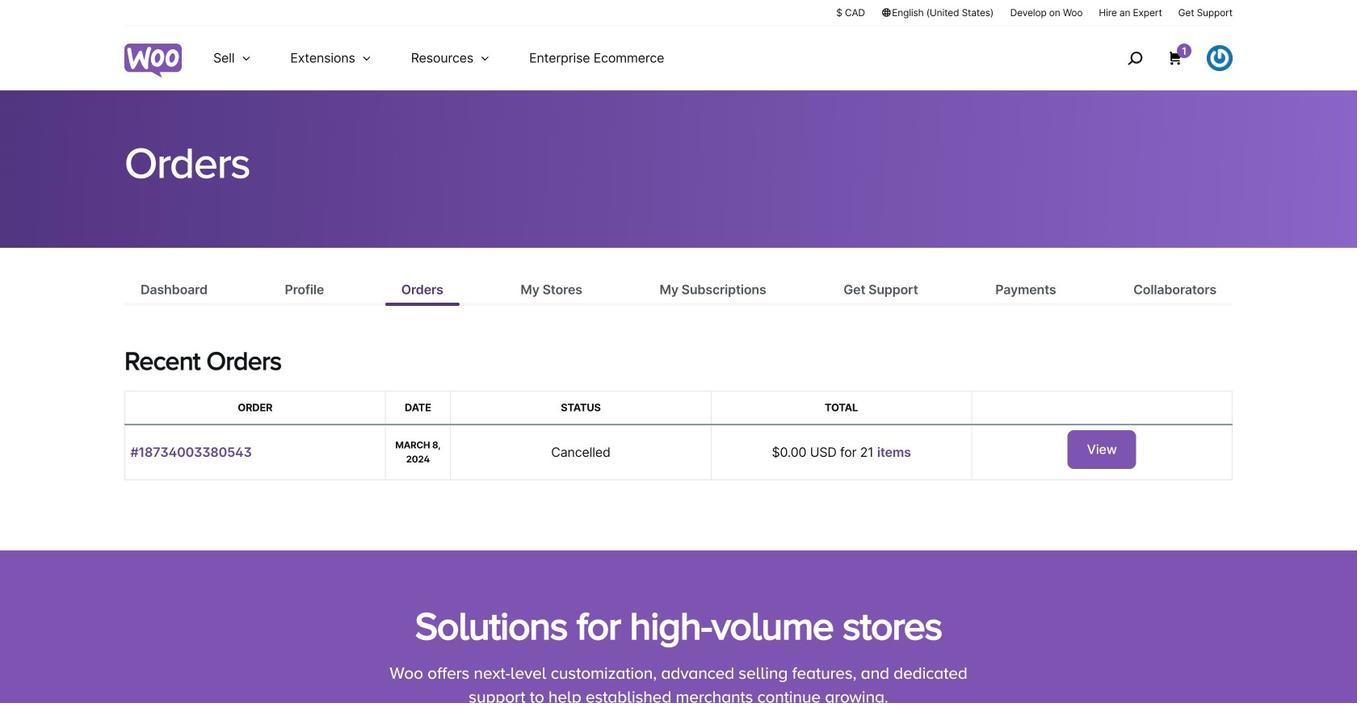 Task type: vqa. For each thing, say whether or not it's contained in the screenshot.
"Search" "image" on the right of the page
yes



Task type: describe. For each thing, give the bounding box(es) containing it.
search image
[[1123, 45, 1148, 71]]



Task type: locate. For each thing, give the bounding box(es) containing it.
open account menu image
[[1207, 45, 1233, 71]]

service navigation menu element
[[1093, 32, 1233, 84]]



